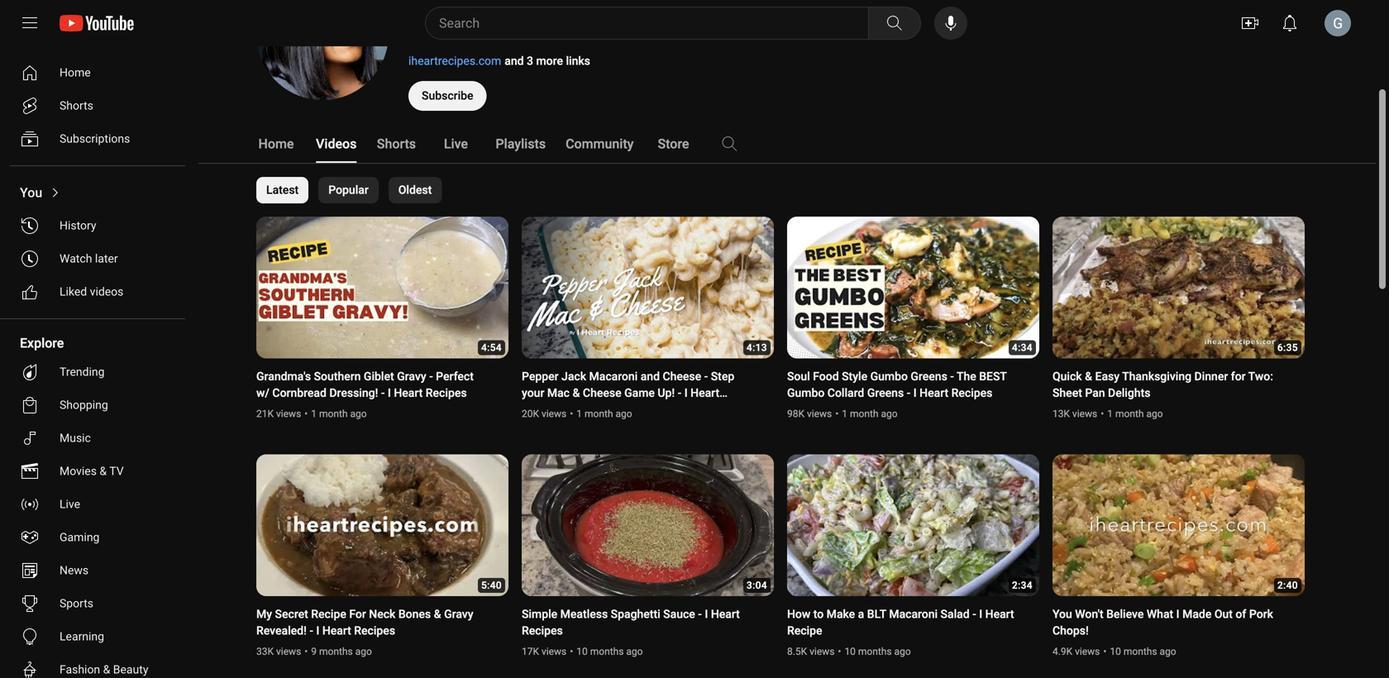 Task type: vqa. For each thing, say whether or not it's contained in the screenshot.
'A'
yes



Task type: locate. For each thing, give the bounding box(es) containing it.
1 vertical spatial home
[[258, 136, 294, 152]]

0 horizontal spatial 10 months ago
[[577, 646, 643, 658]]

recipes down perfect
[[426, 386, 467, 400]]

2 10 from the left
[[845, 646, 856, 658]]

1 vertical spatial recipe
[[787, 624, 823, 638]]

month for i
[[319, 408, 348, 420]]

views down mac
[[542, 408, 567, 420]]

10 months ago for spaghetti
[[577, 646, 643, 658]]

1 1 month ago from the left
[[311, 408, 367, 420]]

20k views
[[522, 408, 567, 420]]

live down movies
[[60, 498, 80, 511]]

1 for pan
[[1108, 408, 1113, 420]]

1
[[311, 408, 317, 420], [577, 408, 582, 420], [842, 408, 848, 420], [1108, 408, 1113, 420]]

macaroni inside pepper jack macaroni and cheese - step your mac & cheese game up!  - i heart recipes
[[589, 370, 638, 383]]

10 down "make"
[[845, 646, 856, 658]]

thanksgiving
[[1123, 370, 1192, 383]]

views down revealed! at bottom
[[276, 646, 301, 658]]

1 month ago for greens
[[842, 408, 898, 420]]

3 month from the left
[[850, 408, 879, 420]]

1 months from the left
[[319, 646, 353, 658]]

month for greens
[[850, 408, 879, 420]]

17k views
[[522, 646, 567, 658]]

iheartrecipes.com right blog
[[1208, 24, 1301, 38]]

1 horizontal spatial you
[[1053, 608, 1073, 621]]

10 months ago
[[577, 646, 643, 658], [845, 646, 911, 658], [1110, 646, 1177, 658]]

w/
[[256, 386, 270, 400]]

can
[[1079, 24, 1098, 38]]

and left 3
[[505, 54, 524, 68]]

0 horizontal spatial recipe
[[311, 608, 346, 621]]

ago for for
[[355, 646, 372, 658]]

1 horizontal spatial 10
[[845, 646, 856, 658]]

spaghetti
[[611, 608, 661, 621]]

1 vertical spatial of
[[1236, 608, 1247, 621]]

1 tab list from the top
[[256, 124, 867, 164]]

1 horizontal spatial cheese
[[663, 370, 702, 383]]

gaming
[[60, 531, 100, 544]]

10 for believe
[[1110, 646, 1122, 658]]

you for you won't believe what i made out of pork chops!
[[1053, 608, 1073, 621]]

1 vertical spatial tab list
[[256, 177, 442, 203]]

4 months from the left
[[1124, 646, 1158, 658]]

heart inside pepper jack macaroni and cheese - step your mac & cheese game up!  - i heart recipes
[[691, 386, 720, 400]]

recipes left can
[[1038, 24, 1076, 38]]

4 minutes, 34 seconds element
[[1012, 342, 1033, 354]]

ago down soul food style gumbo greens - the best gumbo collard greens - i heart recipes
[[881, 408, 898, 420]]

live down "subscribe" button in the left of the page
[[444, 136, 468, 152]]

macaroni right blt
[[889, 608, 938, 621]]

live
[[444, 136, 468, 152], [60, 498, 80, 511]]

1 horizontal spatial greens
[[911, 370, 948, 383]]

recipes left is
[[644, 24, 684, 38]]

0 horizontal spatial cheese
[[583, 386, 622, 400]]

simple
[[522, 608, 558, 621]]

greens down style
[[868, 386, 904, 400]]

recipes down neck
[[354, 624, 395, 638]]

2:40 link
[[1053, 455, 1305, 599]]

news link
[[10, 554, 179, 587], [10, 554, 179, 587]]

-
[[429, 370, 433, 383], [704, 370, 708, 383], [951, 370, 954, 383], [381, 386, 385, 400], [678, 386, 682, 400], [907, 386, 911, 400], [698, 608, 702, 621], [973, 608, 977, 621], [310, 624, 313, 638]]

watch later link
[[10, 242, 179, 275], [10, 242, 179, 275]]

dinner
[[1195, 370, 1229, 383]]

shorts up oldest
[[377, 136, 416, 152]]

0 horizontal spatial live
[[60, 498, 80, 511]]

1 month ago down "game"
[[577, 408, 632, 420]]

i inside how to make a blt macaroni salad - i heart recipe
[[980, 608, 983, 621]]

grandma's southern giblet gravy - perfect w/ cornbread dressing! - i heart recipes by i heart recipes 21,052 views 1 month ago 4 minutes, 54 seconds element
[[256, 369, 489, 402]]

ago for a
[[895, 646, 911, 658]]

1 right 20k views
[[577, 408, 582, 420]]

4 month from the left
[[1116, 408, 1144, 420]]

0 horizontal spatial you
[[20, 185, 42, 201]]

0 horizontal spatial greens
[[868, 386, 904, 400]]

1 horizontal spatial and
[[641, 370, 660, 383]]

1 month from the left
[[319, 408, 348, 420]]

2 month from the left
[[585, 408, 613, 420]]

1 horizontal spatial my
[[982, 24, 997, 38]]

& for easy
[[1085, 370, 1093, 383]]

the
[[957, 370, 977, 383]]

2 1 month ago from the left
[[577, 408, 632, 420]]

months right 9
[[319, 646, 353, 658]]

1 horizontal spatial macaroni
[[889, 608, 938, 621]]

shorts inside 'tab list'
[[377, 136, 416, 152]]

2 horizontal spatial and
[[903, 24, 922, 38]]

you
[[20, 185, 42, 201], [1053, 608, 1073, 621]]

heart inside my secret recipe for neck bones & gravy revealed! - i heart recipes
[[322, 624, 351, 638]]

4 1 from the left
[[1108, 408, 1113, 420]]

1 horizontal spatial gravy
[[444, 608, 474, 621]]

recipe down how
[[787, 624, 823, 638]]

10 months ago down 'simple meatless spaghetti sauce - i heart recipes'
[[577, 646, 643, 658]]

3 10 months ago from the left
[[1110, 646, 1177, 658]]

2 horizontal spatial 10 months ago
[[1110, 646, 1177, 658]]

up!
[[658, 386, 675, 400]]

cornbread
[[272, 386, 327, 400]]

1 for mac
[[577, 408, 582, 420]]

home up latest
[[258, 136, 294, 152]]

sports link
[[10, 587, 179, 620], [10, 587, 179, 620]]

2:34 link
[[787, 455, 1040, 599]]

iheartrecipes.com
[[1208, 24, 1301, 38], [409, 54, 502, 68]]

3 10 from the left
[[1110, 646, 1122, 658]]

subscribe
[[422, 89, 474, 103]]

views right 8.5k
[[810, 646, 835, 658]]

month down the dressing!
[[319, 408, 348, 420]]

and inside pepper jack macaroni and cheese - step your mac & cheese game up!  - i heart recipes
[[641, 370, 660, 383]]

cheese down jack
[[583, 386, 622, 400]]

you link
[[10, 176, 179, 209], [10, 176, 179, 209]]

ago down quick & easy thanksgiving dinner for two: sheet pan delights
[[1147, 408, 1163, 420]]

recipes inside 'simple meatless spaghetti sauce - i heart recipes'
[[522, 624, 563, 638]]

store
[[658, 136, 689, 152]]

10 months ago down you won't believe what i made out of pork chops!
[[1110, 646, 1177, 658]]

easy
[[1096, 370, 1120, 383]]

simple meatless spaghetti sauce - i heart recipes by i heart recipes 17,423 views 10 months ago 3 minutes, 4 seconds element
[[522, 606, 754, 639]]

heart
[[612, 24, 641, 38], [394, 386, 423, 400], [691, 386, 720, 400], [920, 386, 949, 400], [711, 608, 740, 621], [986, 608, 1015, 621], [322, 624, 351, 638]]

home up subscriptions
[[60, 66, 91, 79]]

33k
[[256, 646, 274, 658]]

1 month ago down the delights in the right bottom of the page
[[1108, 408, 1163, 420]]

3 1 month ago from the left
[[842, 408, 898, 420]]

popular
[[329, 183, 369, 197]]

gravy right bones
[[444, 608, 474, 621]]

ago down simple meatless spaghetti sauce - i heart recipes by i heart recipes 17,423 views 10 months ago 3 minutes, 4 seconds element
[[626, 646, 643, 658]]

1 horizontal spatial home
[[258, 136, 294, 152]]

beauty
[[113, 663, 148, 677]]

fashion & beauty link
[[10, 653, 179, 678], [10, 653, 179, 678]]

food
[[813, 370, 839, 383]]

5:40
[[481, 580, 502, 591]]

13k
[[1053, 408, 1070, 420]]

my left written
[[982, 24, 997, 38]]

1 month ago for i
[[311, 408, 367, 420]]

1 for gumbo
[[842, 408, 848, 420]]

gumbo down soul
[[787, 386, 825, 400]]

17k
[[522, 646, 539, 658]]

views right 17k
[[542, 646, 567, 658]]

i inside my secret recipe for neck bones & gravy revealed! - i heart recipes
[[316, 624, 320, 638]]

1 horizontal spatial recipes
[[1038, 24, 1076, 38]]

1 down the delights in the right bottom of the page
[[1108, 408, 1113, 420]]

month down jack
[[585, 408, 613, 420]]

Subscribe text field
[[422, 89, 474, 103]]

0 horizontal spatial gravy
[[397, 370, 426, 383]]

recipe
[[311, 608, 346, 621], [787, 624, 823, 638]]

try,
[[885, 24, 900, 38]]

1 1 from the left
[[311, 408, 317, 420]]

10 for spaghetti
[[577, 646, 588, 658]]

0 vertical spatial live
[[444, 136, 468, 152]]

ago down "game"
[[616, 408, 632, 420]]

months for recipe
[[319, 646, 353, 658]]

3:04
[[747, 580, 768, 591]]

won't
[[1076, 608, 1104, 621]]

greens left 'the'
[[911, 370, 948, 383]]

1 vertical spatial you
[[1053, 608, 1073, 621]]

more
[[536, 54, 563, 68]]

gravy right giblet
[[397, 370, 426, 383]]

ago down "you won't believe what i made out of pork chops! by i heart recipes 4,912 views 10 months ago 2 minutes, 40 seconds" element
[[1160, 646, 1177, 658]]

views for southern
[[276, 408, 301, 420]]

1 vertical spatial to
[[814, 608, 824, 621]]

quick
[[1053, 370, 1082, 383]]

recipe left for
[[311, 608, 346, 621]]

tab list
[[256, 124, 867, 164], [256, 177, 442, 203]]

to
[[528, 24, 539, 38], [814, 608, 824, 621]]

0 vertical spatial gumbo
[[871, 370, 908, 383]]

6:35 link
[[1053, 217, 1305, 361]]

1 vertical spatial iheartrecipes.com
[[409, 54, 502, 68]]

33k views
[[256, 646, 301, 658]]

live inside 'tab list'
[[444, 136, 468, 152]]

ago down how to make a blt macaroni salad - i heart recipe by i heart recipes 8,541 views 10 months ago 2 minutes, 34 seconds element
[[895, 646, 911, 658]]

to down 554k subscribers element
[[528, 24, 539, 38]]

month down the delights in the right bottom of the page
[[1116, 408, 1144, 420]]

3 1 from the left
[[842, 408, 848, 420]]

1 month ago down the dressing!
[[311, 408, 367, 420]]

0 vertical spatial gravy
[[397, 370, 426, 383]]

i inside 'simple meatless spaghetti sauce - i heart recipes'
[[705, 608, 708, 621]]

you inside you won't believe what i made out of pork chops!
[[1053, 608, 1073, 621]]

2 vertical spatial and
[[641, 370, 660, 383]]

music link
[[10, 422, 179, 455], [10, 422, 179, 455]]

news
[[60, 564, 89, 577]]

1 month ago
[[311, 408, 367, 420], [577, 408, 632, 420], [842, 408, 898, 420], [1108, 408, 1163, 420]]

chops!
[[1053, 624, 1089, 638]]

1 horizontal spatial to
[[814, 608, 824, 621]]

trending link
[[10, 356, 179, 389], [10, 356, 179, 389]]

10 months ago down how to make a blt macaroni salad - i heart recipe
[[845, 646, 911, 658]]

simple meatless spaghetti sauce - i heart recipes
[[522, 608, 740, 638]]

recipes inside my secret recipe for neck bones & gravy revealed! - i heart recipes
[[354, 624, 395, 638]]

1 horizontal spatial iheartrecipes.com
[[1208, 24, 1301, 38]]

1 10 from the left
[[577, 646, 588, 658]]

1 vertical spatial and
[[505, 54, 524, 68]]

macaroni inside how to make a blt macaroni salad - i heart recipe
[[889, 608, 938, 621]]

1 vertical spatial cheese
[[583, 386, 622, 400]]

months down blt
[[858, 646, 892, 658]]

month down collard
[[850, 408, 879, 420]]

watch later
[[60, 252, 118, 266]]

cheese up up!
[[663, 370, 702, 383]]

liked videos link
[[10, 275, 179, 309], [10, 275, 179, 309]]

10 months ago for believe
[[1110, 646, 1177, 658]]

& up pan
[[1085, 370, 1093, 383]]

shorts up subscriptions
[[60, 99, 93, 112]]

ago for and
[[616, 408, 632, 420]]

you won't believe what i made out of pork chops! by i heart recipes 4,912 views 10 months ago 2 minutes, 40 seconds element
[[1053, 606, 1285, 639]]

1 down collard
[[842, 408, 848, 420]]

recipes left that
[[771, 24, 808, 38]]

0 horizontal spatial macaroni
[[589, 370, 638, 383]]

2 tab list from the top
[[256, 177, 442, 203]]

0 horizontal spatial recipes
[[771, 24, 808, 38]]

of right all
[[968, 24, 979, 38]]

6 minutes, 35 seconds element
[[1278, 342, 1299, 354]]

2 1 from the left
[[577, 408, 582, 420]]

views down pan
[[1073, 408, 1098, 420]]

None search field
[[395, 7, 925, 40]]

0 vertical spatial tab list
[[256, 124, 867, 164]]

- inside 'simple meatless spaghetti sauce - i heart recipes'
[[698, 608, 702, 621]]

recipe inside my secret recipe for neck bones & gravy revealed! - i heart recipes
[[311, 608, 346, 621]]

pepper jack macaroni and cheese - step your mac & cheese game up!  - i heart recipes by i heart recipes 20,576 views 1 month ago 4 minutes, 13 seconds element
[[522, 369, 754, 417]]

later
[[95, 252, 118, 266]]

1 horizontal spatial 10 months ago
[[845, 646, 911, 658]]

0 vertical spatial recipe
[[311, 608, 346, 621]]

1 month ago down collard
[[842, 408, 898, 420]]

4:54 link
[[256, 217, 509, 361]]

2 10 months ago from the left
[[845, 646, 911, 658]]

0 vertical spatial of
[[968, 24, 979, 38]]

0 vertical spatial home
[[60, 66, 91, 79]]

recipes down 'the'
[[952, 386, 993, 400]]

1 horizontal spatial of
[[1236, 608, 1247, 621]]

i inside soul food style gumbo greens - the best gumbo collard greens - i heart recipes
[[914, 386, 917, 400]]

channel!
[[560, 24, 603, 38]]

pepper jack macaroni and cheese - step your mac & cheese game up!  - i heart recipes
[[522, 370, 735, 417]]

quick & easy thanksgiving dinner for two: sheet pan delights
[[1053, 370, 1274, 400]]

collard
[[828, 386, 865, 400]]

iheartrecipes.com and 3 more links
[[409, 54, 591, 68]]

ago for sauce
[[626, 646, 643, 658]]

for
[[1231, 370, 1246, 383]]

views down cornbread
[[276, 408, 301, 420]]

1 horizontal spatial recipe
[[787, 624, 823, 638]]

months down 'simple meatless spaghetti sauce - i heart recipes'
[[590, 646, 624, 658]]

1 horizontal spatial live
[[444, 136, 468, 152]]

2 recipes from the left
[[1038, 24, 1076, 38]]

2 horizontal spatial my
[[1165, 24, 1180, 38]]

fashion
[[60, 663, 100, 677]]

months down you won't believe what i made out of pork chops!
[[1124, 646, 1158, 658]]

my right on at top
[[1165, 24, 1180, 38]]

to right how
[[814, 608, 824, 621]]

iheartrecipes.com down rosie!
[[409, 54, 502, 68]]

ago down the dressing!
[[350, 408, 367, 420]]

months for make
[[858, 646, 892, 658]]

& down jack
[[573, 386, 580, 400]]

0 horizontal spatial and
[[505, 54, 524, 68]]

views right 4.9k
[[1075, 646, 1100, 658]]

views right 98k
[[807, 408, 832, 420]]

all
[[952, 24, 965, 38]]

&
[[1085, 370, 1093, 383], [573, 386, 580, 400], [100, 464, 107, 478], [434, 608, 441, 621], [103, 663, 110, 677]]

0 horizontal spatial my
[[541, 24, 557, 38]]

and right 'try,'
[[903, 24, 922, 38]]

you for you
[[20, 185, 42, 201]]

1 horizontal spatial gumbo
[[871, 370, 908, 383]]

my down 554k subscribers element
[[541, 24, 557, 38]]

gaming link
[[10, 521, 179, 554], [10, 521, 179, 554]]

1 down cornbread
[[311, 408, 317, 420]]

& left beauty
[[103, 663, 110, 677]]

1 vertical spatial gravy
[[444, 608, 474, 621]]

& for beauty
[[103, 663, 110, 677]]

on
[[1149, 24, 1162, 38]]

10 down 'meatless'
[[577, 646, 588, 658]]

recipes down simple on the bottom left of the page
[[522, 624, 563, 638]]

ago down my secret recipe for neck bones & gravy revealed! - i heart recipes
[[355, 646, 372, 658]]

gumbo right style
[[871, 370, 908, 383]]

month for cheese
[[585, 408, 613, 420]]

6:35
[[1278, 342, 1299, 354]]

i inside pepper jack macaroni and cheese - step your mac & cheese game up!  - i heart recipes
[[685, 386, 688, 400]]

0 horizontal spatial to
[[528, 24, 539, 38]]

& inside quick & easy thanksgiving dinner for two: sheet pan delights
[[1085, 370, 1093, 383]]

how to make a blt macaroni salad - i heart recipe
[[787, 608, 1015, 638]]

2 horizontal spatial 10
[[1110, 646, 1122, 658]]

and up "game"
[[641, 370, 660, 383]]

heart inside grandma's southern giblet gravy - perfect w/ cornbread dressing! - i heart recipes
[[394, 386, 423, 400]]

views for jack
[[542, 408, 567, 420]]

1 vertical spatial shorts
[[377, 136, 416, 152]]

neck
[[369, 608, 396, 621]]

10 down believe
[[1110, 646, 1122, 658]]

4:13
[[747, 342, 768, 354]]

recipes down your
[[522, 403, 563, 417]]

heart inside soul food style gumbo greens - the best gumbo collard greens - i heart recipes
[[920, 386, 949, 400]]

1 vertical spatial macaroni
[[889, 608, 938, 621]]

1 10 months ago from the left
[[577, 646, 643, 658]]

0 vertical spatial greens
[[911, 370, 948, 383]]

avatar image image
[[1325, 10, 1352, 36]]

0 horizontal spatial gumbo
[[787, 386, 825, 400]]

quick & easy thanksgiving dinner for two: sheet pan delights by i heart recipes 13,333 views 1 month ago 6 minutes, 35 seconds element
[[1053, 369, 1285, 402]]

1 vertical spatial live
[[60, 498, 80, 511]]

0 vertical spatial macaroni
[[589, 370, 638, 383]]

4.9k views
[[1053, 646, 1100, 658]]

2 minutes, 40 seconds element
[[1278, 580, 1299, 591]]

of right out
[[1236, 608, 1247, 621]]

& right bones
[[434, 608, 441, 621]]

my secret recipe for neck bones & gravy revealed! - i heart recipes by i heart recipes 33,819 views 9 months ago 5 minutes, 40 seconds element
[[256, 606, 489, 639]]

0 vertical spatial you
[[20, 185, 42, 201]]

shopping link
[[10, 389, 179, 422], [10, 389, 179, 422]]

months for believe
[[1124, 646, 1158, 658]]

2 months from the left
[[590, 646, 624, 658]]

macaroni up "game"
[[589, 370, 638, 383]]

1 my from the left
[[541, 24, 557, 38]]

& left tv
[[100, 464, 107, 478]]

5 minutes, 40 seconds element
[[481, 580, 502, 591]]

3 months from the left
[[858, 646, 892, 658]]

step
[[711, 370, 735, 383]]

0 vertical spatial shorts
[[60, 99, 93, 112]]

1 horizontal spatial shorts
[[377, 136, 416, 152]]

0 vertical spatial and
[[903, 24, 922, 38]]

how
[[787, 608, 811, 621]]

0 horizontal spatial iheartrecipes.com
[[409, 54, 502, 68]]

welcome
[[477, 24, 525, 38]]

2 my from the left
[[982, 24, 997, 38]]

0 horizontal spatial 10
[[577, 646, 588, 658]]



Task type: describe. For each thing, give the bounding box(es) containing it.
1 vertical spatial greens
[[868, 386, 904, 400]]

4:13 link
[[522, 217, 774, 361]]

0 horizontal spatial home
[[60, 66, 91, 79]]

how to make a blt macaroni salad - i heart recipe link
[[787, 606, 1020, 639]]

9 months ago
[[311, 646, 372, 658]]

soul
[[787, 370, 810, 383]]

13k views
[[1053, 408, 1098, 420]]

- inside how to make a blt macaroni salad - i heart recipe
[[973, 608, 977, 621]]

2 minutes, 34 seconds element
[[1012, 580, 1033, 591]]

learning
[[60, 630, 104, 644]]

20k
[[522, 408, 539, 420]]

& inside pepper jack macaroni and cheese - step your mac & cheese game up!  - i heart recipes
[[573, 386, 580, 400]]

believe
[[1107, 608, 1144, 621]]

playlists
[[496, 136, 546, 152]]

gravy inside my secret recipe for neck bones & gravy revealed! - i heart recipes
[[444, 608, 474, 621]]

rosie!
[[443, 24, 475, 38]]

movies & tv
[[60, 464, 124, 478]]

hi, i'm rosie! welcome to my channel! i heart recipes is where i share recipes that i develop,  try, and love. all of my written recipes can be found on my blog iheartrecipes.com link
[[409, 21, 1301, 41]]

10 for make
[[845, 646, 856, 658]]

written
[[1000, 24, 1036, 38]]

554k subscribers element
[[496, 0, 586, 13]]

subscriptions
[[60, 132, 130, 146]]

liked videos
[[60, 285, 124, 299]]

ago for thanksgiving
[[1147, 408, 1163, 420]]

grandma's
[[256, 370, 311, 383]]

heart inside 'simple meatless spaghetti sauce - i heart recipes'
[[711, 608, 740, 621]]

for
[[349, 608, 366, 621]]

links
[[566, 54, 591, 68]]

sauce
[[664, 608, 695, 621]]

4 1 month ago from the left
[[1108, 408, 1163, 420]]

4 minutes, 13 seconds element
[[747, 342, 768, 354]]

you won't believe what i made out of pork chops!
[[1053, 608, 1274, 638]]

bones
[[399, 608, 431, 621]]

music
[[60, 431, 91, 445]]

recipes inside grandma's southern giblet gravy - perfect w/ cornbread dressing! - i heart recipes
[[426, 386, 467, 400]]

to inside how to make a blt macaroni salad - i heart recipe
[[814, 608, 824, 621]]

delights
[[1108, 386, 1151, 400]]

be
[[1100, 24, 1113, 38]]

views for food
[[807, 408, 832, 420]]

soul food style gumbo greens - the best gumbo collard greens - i heart recipes link
[[787, 369, 1020, 402]]

& inside my secret recipe for neck bones & gravy revealed! - i heart recipes
[[434, 608, 441, 621]]

ago for gumbo
[[881, 408, 898, 420]]

how to make a blt macaroni salad - i heart recipe by i heart recipes 8,541 views 10 months ago 2 minutes, 34 seconds element
[[787, 606, 1020, 639]]

grandma's southern giblet gravy - perfect w/ cornbread dressing! - i heart recipes
[[256, 370, 474, 400]]

soul food style gumbo greens - the best gumbo collard greens - i heart recipes
[[787, 370, 1007, 400]]

pan
[[1086, 386, 1106, 400]]

made
[[1183, 608, 1212, 621]]

views for to
[[810, 646, 835, 658]]

4:54
[[481, 342, 502, 354]]

hi,
[[409, 24, 422, 38]]

where
[[699, 24, 730, 38]]

3
[[527, 54, 534, 68]]

southern
[[314, 370, 361, 383]]

tab list containing latest
[[256, 177, 442, 203]]

pork
[[1250, 608, 1274, 621]]

and inside hi, i'm rosie! welcome to my channel! i heart recipes is where i share recipes that i develop,  try, and love. all of my written recipes can be found on my blog iheartrecipes.com link
[[903, 24, 922, 38]]

subscribe button
[[409, 81, 487, 111]]

is
[[687, 24, 696, 38]]

that
[[811, 24, 831, 38]]

mac
[[547, 386, 570, 400]]

months for spaghetti
[[590, 646, 624, 658]]

10 months ago for make
[[845, 646, 911, 658]]

recipes inside soul food style gumbo greens - the best gumbo collard greens - i heart recipes
[[952, 386, 993, 400]]

latest
[[266, 183, 299, 197]]

game
[[625, 386, 655, 400]]

what
[[1147, 608, 1174, 621]]

0 vertical spatial to
[[528, 24, 539, 38]]

3:04 link
[[522, 455, 774, 599]]

i inside you won't believe what i made out of pork chops!
[[1177, 608, 1180, 621]]

quick & easy thanksgiving dinner for two: sheet pan delights link
[[1053, 369, 1285, 402]]

sports
[[60, 597, 93, 610]]

tab list containing home
[[256, 124, 867, 164]]

and 3 more links button
[[505, 54, 591, 68]]

blog
[[1183, 24, 1205, 38]]

1 vertical spatial gumbo
[[787, 386, 825, 400]]

two:
[[1249, 370, 1274, 383]]

views for meatless
[[542, 646, 567, 658]]

4:34
[[1012, 342, 1033, 354]]

movies
[[60, 464, 97, 478]]

soul food style gumbo greens - the best gumbo collard greens - i heart recipes by i heart recipes 98,787 views 1 month ago 4 minutes, 34 seconds element
[[787, 369, 1020, 402]]

& for tv
[[100, 464, 107, 478]]

1 recipes from the left
[[771, 24, 808, 38]]

ago for what
[[1160, 646, 1177, 658]]

recipes inside pepper jack macaroni and cheese - step your mac & cheese game up!  - i heart recipes
[[522, 403, 563, 417]]

8.5k
[[787, 646, 807, 658]]

- inside my secret recipe for neck bones & gravy revealed! - i heart recipes
[[310, 624, 313, 638]]

dressing!
[[330, 386, 378, 400]]

views for won't
[[1075, 646, 1100, 658]]

98k
[[787, 408, 805, 420]]

2:34
[[1012, 580, 1033, 591]]

1 for dressing!
[[311, 408, 317, 420]]

i inside grandma's southern giblet gravy - perfect w/ cornbread dressing! - i heart recipes
[[388, 386, 391, 400]]

21k
[[256, 408, 274, 420]]

watch
[[60, 252, 92, 266]]

jack
[[562, 370, 586, 383]]

3 my from the left
[[1165, 24, 1180, 38]]

my
[[256, 608, 272, 621]]

gravy inside grandma's southern giblet gravy - perfect w/ cornbread dressing! - i heart recipes
[[397, 370, 426, 383]]

98k views
[[787, 408, 832, 420]]

21k views
[[256, 408, 301, 420]]

9
[[311, 646, 317, 658]]

1 month ago for cheese
[[577, 408, 632, 420]]

0 vertical spatial iheartrecipes.com
[[1208, 24, 1301, 38]]

Search text field
[[439, 12, 865, 34]]

0 vertical spatial cheese
[[663, 370, 702, 383]]

pepper
[[522, 370, 559, 383]]

giblet
[[364, 370, 394, 383]]

3 minutes, 4 seconds element
[[747, 580, 768, 591]]

tv
[[109, 464, 124, 478]]

history
[[60, 219, 96, 232]]

your
[[522, 386, 545, 400]]

secret
[[275, 608, 308, 621]]

love.
[[925, 24, 949, 38]]

videos
[[316, 136, 357, 152]]

i'm
[[425, 24, 440, 38]]

5:40 link
[[256, 455, 509, 599]]

videos
[[90, 285, 124, 299]]

4 minutes, 54 seconds element
[[481, 342, 502, 354]]

views for &
[[1073, 408, 1098, 420]]

of inside you won't believe what i made out of pork chops!
[[1236, 608, 1247, 621]]

pepper jack macaroni and cheese - step your mac & cheese game up!  - i heart recipes link
[[522, 369, 754, 417]]

views for secret
[[276, 646, 301, 658]]

style
[[842, 370, 868, 383]]

0 horizontal spatial of
[[968, 24, 979, 38]]

2:40
[[1278, 580, 1299, 591]]

explore
[[20, 335, 64, 351]]

you won't believe what i made out of pork chops! link
[[1053, 606, 1285, 639]]

heart inside how to make a blt macaroni salad - i heart recipe
[[986, 608, 1015, 621]]

0 horizontal spatial shorts
[[60, 99, 93, 112]]

recipe inside how to make a blt macaroni salad - i heart recipe
[[787, 624, 823, 638]]

ago for gravy
[[350, 408, 367, 420]]



